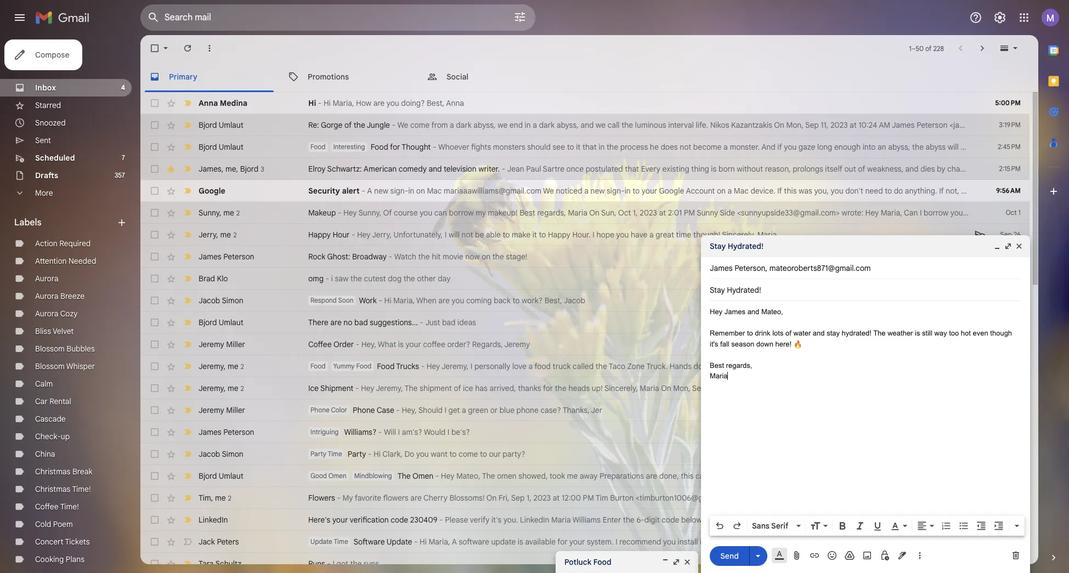 Task type: locate. For each thing, give the bounding box(es) containing it.
christmas for christmas break
[[35, 467, 70, 477]]

tab list
[[1039, 35, 1069, 534], [140, 61, 1039, 92]]

showed,
[[519, 471, 548, 481]]

bliss
[[35, 326, 51, 336]]

1 horizontal spatial abyss,
[[557, 120, 579, 130]]

0 horizontal spatial mac
[[427, 186, 442, 196]]

remember to drink lots of water and stay hydrated! the weather is still way too hot even though it's fall season down here!
[[710, 329, 1012, 348]]

6 row from the top
[[140, 202, 1058, 224]]

the left process
[[607, 142, 618, 152]]

abyss, up see
[[557, 120, 579, 130]]

paul
[[526, 164, 541, 174]]

indent more ‪(⌘])‬ image
[[994, 521, 1005, 532]]

abyss,
[[474, 120, 496, 130], [557, 120, 579, 130], [888, 142, 911, 152]]

party inside party time party - hi clark, do you want to come to our party?
[[311, 450, 326, 458]]

the left jungle
[[354, 120, 365, 130]]

12 row from the top
[[140, 334, 1030, 356]]

insert files using drive image
[[845, 550, 855, 561]]

0 horizontal spatial coffee
[[35, 502, 59, 512]]

sep 13 up sep 12
[[1002, 274, 1021, 283]]

coffee inside labels navigation
[[35, 502, 59, 512]]

blossoms!
[[450, 493, 485, 503]]

2 vertical spatial it
[[700, 537, 705, 547]]

2 dark from the left
[[539, 120, 555, 130]]

water
[[794, 329, 811, 337]]

1 vertical spatial will
[[449, 230, 460, 240]]

james inside message body "text field"
[[725, 308, 746, 316]]

am for james
[[879, 120, 891, 130]]

21 row from the top
[[140, 531, 1030, 553]]

2:45 pm
[[998, 143, 1021, 151]]

sincerely, up stay hydrated!
[[722, 230, 756, 240]]

coffee inside "main content"
[[308, 340, 332, 350]]

2 verify from the left
[[713, 515, 733, 525]]

0 vertical spatial you.
[[1014, 142, 1028, 152]]

poem
[[53, 520, 73, 530]]

1 vertical spatial james peterson
[[199, 427, 254, 437]]

am's?
[[402, 427, 422, 437]]

convenience.
[[761, 537, 807, 547]]

maria, left when
[[393, 296, 415, 306]]

Message Body text field
[[710, 307, 1022, 513]]

check-up link
[[35, 432, 70, 442]]

2 horizontal spatial 11,
[[921, 362, 929, 371]]

burton
[[610, 493, 634, 503]]

1 vertical spatial best,
[[545, 296, 562, 306]]

3 bjord umlaut from the top
[[199, 318, 244, 328]]

james peterson for 7th row from the bottom
[[199, 427, 254, 437]]

concert tickets
[[35, 537, 90, 547]]

1 blossom from the top
[[35, 344, 65, 354]]

<james.peterson1902@gmail.com>
[[950, 120, 1069, 130]]

2 sign- from the left
[[607, 186, 625, 196]]

1 horizontal spatial dark
[[539, 120, 555, 130]]

the right got on the left bottom
[[350, 559, 362, 569]]

2 christmas from the top
[[35, 485, 70, 494]]

2 vertical spatial wrote:
[[740, 493, 762, 503]]

jack up insert emoji ‪(⌘⇧2)‬ icon at the bottom right
[[828, 537, 844, 547]]

2 230409 from the left
[[936, 515, 963, 525]]

0 horizontal spatial dark
[[456, 120, 472, 130]]

underline ‪(⌘u)‬ image
[[872, 521, 883, 532]]

close image
[[1015, 242, 1024, 251], [683, 558, 692, 567]]

the right dog
[[404, 274, 415, 284]]

2 code from the left
[[662, 515, 680, 525]]

0 horizontal spatial tim
[[199, 493, 211, 503]]

1 horizontal spatial you.
[[1014, 142, 1028, 152]]

in down process
[[625, 186, 631, 196]]

10 row from the top
[[140, 290, 1030, 312]]

it's up update
[[492, 515, 502, 525]]

sans serif option
[[750, 521, 795, 532]]

0 vertical spatial time!
[[72, 485, 91, 494]]

bubbles
[[67, 344, 95, 354]]

to inside remember to drink lots of water and stay hydrated! the weather is still way too hot even though it's fall season down here!
[[747, 329, 753, 337]]

formatting options toolbar
[[710, 516, 1025, 536]]

we left noticed
[[543, 186, 554, 196]]

in up postulated
[[599, 142, 605, 152]]

2 for ice shipment
[[241, 384, 244, 393]]

coffee for coffee order - hey, what is your coffee order? regards, jeremy
[[308, 340, 332, 350]]

2 horizontal spatial hey,
[[959, 384, 974, 393]]

mon, for maria
[[887, 362, 904, 371]]

main content
[[140, 35, 1069, 573]]

what down there are no bad suggestions... - just bad ideas
[[378, 340, 396, 350]]

able
[[486, 230, 501, 240]]

11, for 11:11
[[921, 362, 929, 371]]

time! up poem
[[60, 502, 79, 512]]

process
[[620, 142, 648, 152]]

1 230409 from the left
[[410, 515, 438, 525]]

0 vertical spatial come
[[410, 120, 430, 130]]

trucks
[[396, 362, 419, 371]]

would
[[424, 427, 446, 437]]

None checkbox
[[149, 207, 160, 218], [149, 229, 160, 240], [149, 251, 160, 262], [149, 295, 160, 306], [149, 317, 160, 328], [149, 383, 160, 394], [149, 405, 160, 416], [149, 427, 160, 438], [149, 537, 160, 548], [149, 559, 160, 570], [149, 207, 160, 218], [149, 229, 160, 240], [149, 251, 160, 262], [149, 295, 160, 306], [149, 317, 160, 328], [149, 383, 160, 394], [149, 405, 160, 416], [149, 427, 160, 438], [149, 537, 160, 548], [149, 559, 160, 570]]

1 horizontal spatial best,
[[545, 296, 562, 306]]

1 horizontal spatial back
[[980, 142, 997, 152]]

secure
[[1011, 186, 1034, 196]]

labels
[[14, 217, 41, 228]]

1 horizontal spatial we
[[543, 186, 554, 196]]

schwartz:
[[327, 164, 362, 174]]

0 horizontal spatial hey,
[[361, 340, 376, 350]]

0 horizontal spatial code
[[391, 515, 408, 525]]

simon down the klo
[[222, 296, 244, 306]]

simon
[[222, 296, 244, 306], [222, 449, 244, 459]]

your left 'underline ‪(⌘u)‬' image
[[855, 515, 870, 525]]

linkedin up the available
[[520, 515, 550, 525]]

3 umlaut from the top
[[219, 318, 244, 328]]

a right noticed
[[585, 186, 589, 196]]

at left 10:24
[[850, 120, 857, 130]]

11, for 10:24
[[821, 120, 829, 130]]

1 13 from the top
[[1015, 252, 1021, 261]]

into up 2:15 pm
[[999, 142, 1012, 152]]

0 horizontal spatial new
[[374, 186, 389, 196]]

5 row from the top
[[140, 180, 1034, 202]]

tab list containing primary
[[140, 61, 1039, 92]]

sep down pop out image
[[1002, 252, 1014, 261]]

this
[[784, 186, 797, 196], [681, 471, 694, 481], [933, 471, 946, 481]]

10:24
[[859, 120, 877, 130]]

stay hydrated! dialog
[[701, 235, 1031, 573]]

update inside update time software update - hi maria, a software update is available for your system. i recommend you install it at your earliest convenience. best, jack
[[311, 538, 332, 546]]

row containing brad klo
[[140, 268, 1030, 290]]

party
[[348, 449, 366, 459], [311, 450, 326, 458]]

🔥 image
[[794, 340, 802, 349]]

your down every
[[642, 186, 657, 196]]

11 row from the top
[[140, 312, 1030, 334]]

main content containing primary
[[140, 35, 1069, 573]]

work
[[359, 296, 377, 306]]

0 vertical spatial what
[[378, 340, 396, 350]]

aurora for aurora cozy
[[35, 309, 58, 319]]

0 vertical spatial james peterson
[[199, 252, 254, 262]]

me for ice
[[228, 383, 238, 393]]

mateoroberts871@gmail.com
[[770, 263, 871, 273]]

1 vertical spatial coffee
[[35, 502, 59, 512]]

anna down social
[[446, 98, 464, 108]]

1 vertical spatial you.
[[504, 515, 518, 525]]

1 dark from the left
[[456, 120, 472, 130]]

unfortunately,
[[394, 230, 443, 240]]

1 we from the left
[[498, 120, 508, 130]]

monster.
[[730, 142, 760, 152]]

1 vertical spatial time
[[334, 538, 348, 546]]

3 cell from the top
[[990, 427, 1030, 438]]

1 bjord umlaut from the top
[[199, 120, 244, 130]]

0 vertical spatial pm
[[684, 208, 695, 218]]

and inside remember to drink lots of water and stay hydrated! the weather is still way too hot even though it's fall season down here!
[[813, 329, 825, 337]]

down inside remember to drink lots of water and stay hydrated! the weather is still way too hot even though it's fall season down here!
[[757, 340, 774, 348]]

tim up jack peters
[[199, 493, 211, 503]]

concert
[[35, 537, 63, 547]]

9 row from the top
[[140, 268, 1030, 290]]

gaze up the chance.
[[961, 142, 978, 152]]

the right has
[[991, 384, 1003, 393]]

0 vertical spatial 13
[[1015, 252, 1021, 261]]

bjord umlaut up tim , me 2
[[199, 471, 244, 481]]

13 for omg - i saw the cutest dog the other day
[[1015, 274, 1021, 283]]

other
[[417, 274, 436, 284]]

1 vertical spatial wrote:
[[936, 384, 957, 393]]

sep 13 down pop out image
[[1002, 252, 1021, 261]]

1 new from the left
[[374, 186, 389, 196]]

jacob simon for work
[[199, 296, 244, 306]]

up
[[61, 432, 70, 442]]

- right order at bottom left
[[356, 340, 359, 350]]

1 christmas from the top
[[35, 467, 70, 477]]

sep right fri,
[[511, 493, 525, 503]]

hey up the remember
[[710, 308, 723, 316]]

weather
[[888, 329, 913, 337]]

1 vertical spatial aug
[[1000, 538, 1012, 546]]

tab list up call
[[140, 61, 1039, 92]]

down right hands
[[694, 362, 713, 371]]

of
[[926, 44, 932, 52], [345, 120, 352, 130], [858, 164, 866, 174], [786, 329, 792, 337], [454, 384, 461, 393], [1039, 384, 1046, 393]]

best, up the insert link ‪(⌘k)‬ icon
[[809, 537, 827, 547]]

maria down 12:00
[[552, 515, 571, 525]]

hydrated!
[[728, 241, 764, 251]]

0 horizontal spatial down
[[694, 362, 713, 371]]

taco
[[746, 362, 761, 371]]

1 horizontal spatial anna
[[446, 98, 464, 108]]

0 horizontal spatial gaze
[[799, 142, 816, 152]]

aug 30
[[1000, 538, 1021, 546]]

jacob simon down the klo
[[199, 296, 244, 306]]

sunny right 'oct 1'
[[1037, 208, 1058, 218]]

cascade
[[35, 414, 66, 424]]

umlaut down the medina
[[219, 120, 244, 130]]

2 we from the left
[[596, 120, 606, 130]]

2 horizontal spatial best
[[805, 362, 820, 371]]

close image for stay hydrated!
[[1015, 242, 1024, 251]]

williams
[[573, 515, 601, 525]]

sep 13 for rock ghost: broadway - watch the hit movie now on the stage!
[[1002, 252, 1021, 261]]

0 vertical spatial close image
[[1015, 242, 1024, 251]]

0 horizontal spatial a
[[367, 186, 372, 196]]

7 row from the top
[[140, 224, 1030, 246]]

1 horizontal spatial google
[[659, 186, 684, 196]]

oct right sun,
[[618, 208, 631, 218]]

row
[[140, 92, 1030, 114], [140, 114, 1069, 136], [140, 136, 1030, 158], [140, 158, 1069, 180], [140, 180, 1034, 202], [140, 202, 1058, 224], [140, 224, 1030, 246], [140, 246, 1030, 268], [140, 268, 1030, 290], [140, 290, 1030, 312], [140, 312, 1030, 334], [140, 334, 1030, 356], [140, 356, 1069, 378], [140, 378, 1046, 399], [140, 399, 1030, 421], [140, 421, 1030, 443], [140, 443, 1030, 465], [140, 465, 1069, 487], [140, 487, 1035, 509], [140, 509, 1069, 531], [140, 531, 1030, 553], [140, 553, 1030, 573]]

5 cell from the top
[[990, 471, 1030, 482]]

christmas for christmas time!
[[35, 485, 70, 494]]

numbered list ‪(⌘⇧7)‬ image
[[941, 521, 952, 532]]

omen for the
[[413, 471, 434, 481]]

3 linkedin from the left
[[872, 515, 902, 525]]

fri,
[[499, 493, 510, 503]]

0 horizontal spatial update
[[311, 538, 332, 546]]

for right the available
[[558, 537, 568, 547]]

hey, left should
[[402, 406, 417, 415]]

and left call
[[581, 120, 594, 130]]

bliss velvet
[[35, 326, 74, 336]]

2 jack from the left
[[828, 537, 844, 547]]

1 shipment from the left
[[420, 384, 452, 393]]

down down drink
[[757, 340, 774, 348]]

13 up 12
[[1015, 274, 1021, 283]]

born
[[719, 164, 735, 174]]

a right 'become'
[[724, 142, 728, 152]]

me for flowers
[[215, 493, 226, 503]]

gaze
[[799, 142, 816, 152], [961, 142, 978, 152]]

movie
[[443, 252, 463, 262]]

your right here's
[[332, 515, 348, 525]]

time inside update time software update - hi maria, a software update is available for your system. i recommend you install it at your earliest convenience. best, jack
[[334, 538, 348, 546]]

anything.
[[905, 186, 938, 196]]

the left abyss
[[913, 142, 924, 152]]

verify
[[470, 515, 490, 525], [713, 515, 733, 525]]

jerry
[[199, 230, 216, 240]]

is right update
[[518, 537, 523, 547]]

truck right the taco
[[763, 362, 781, 371]]

more image
[[204, 43, 215, 54]]

row containing tim
[[140, 487, 1035, 509]]

0 horizontal spatial sunny
[[199, 208, 219, 218]]

sep down weather
[[906, 362, 919, 371]]

cell
[[990, 339, 1030, 350], [990, 361, 1030, 372], [990, 427, 1030, 438], [990, 449, 1030, 460], [990, 471, 1030, 482], [990, 493, 1030, 504]]

4 row from the top
[[140, 158, 1069, 180]]

i left personally
[[471, 362, 473, 371]]

2 happy from the left
[[548, 230, 571, 240]]

once
[[567, 164, 584, 174]]

- right alert
[[362, 186, 365, 196]]

tab list inside "main content"
[[140, 61, 1039, 92]]

on down truck. on the right bottom of page
[[661, 384, 672, 393]]

dark
[[456, 120, 472, 130], [539, 120, 555, 130]]

2 for flowers
[[228, 494, 232, 502]]

omen for good
[[329, 472, 347, 480]]

2 bad from the left
[[442, 318, 456, 328]]

google
[[199, 186, 225, 196], [659, 186, 684, 196]]

google up 2:01
[[659, 186, 684, 196]]

food
[[371, 142, 388, 152], [311, 143, 326, 151], [377, 362, 395, 371], [311, 362, 326, 370], [356, 362, 372, 370], [594, 558, 612, 567]]

1 vertical spatial it's
[[492, 515, 502, 525]]

me for elroy
[[225, 164, 236, 174]]

2 horizontal spatial sincerely,
[[1001, 208, 1035, 218]]

is inside remember to drink lots of water and stay hydrated! the weather is still way too hot even though it's fall season down here!
[[915, 329, 920, 337]]

jacob for hi maria, when are you coming back to work? best, jacob
[[199, 296, 220, 306]]

0 vertical spatial not
[[680, 142, 692, 152]]

0 vertical spatial hey,
[[361, 340, 376, 350]]

us
[[1031, 515, 1039, 525]]

sign- up course
[[390, 186, 408, 196]]

best left best
[[710, 361, 724, 370]]

insert link ‪(⌘k)‬ image
[[809, 550, 820, 561]]

2 13 from the top
[[1015, 274, 1021, 283]]

best inside the best regards, maria
[[710, 361, 724, 370]]

20 row from the top
[[140, 509, 1069, 531]]

1 vertical spatial sep 13
[[1002, 274, 1021, 283]]

blossom for blossom whisper
[[35, 362, 65, 371]]

1 horizontal spatial borrow
[[924, 208, 949, 218]]

1 jeremy miller from the top
[[199, 340, 245, 350]]

time
[[676, 230, 692, 240]]

1 sep 13 from the top
[[1002, 252, 1021, 261]]

color
[[331, 406, 347, 414]]

in
[[525, 120, 531, 130], [599, 142, 605, 152], [408, 186, 414, 196], [625, 186, 631, 196], [783, 362, 790, 371]]

mateo, up "blossoms!"
[[456, 471, 480, 481]]

2 anna from the left
[[446, 98, 464, 108]]

2 cell from the top
[[990, 361, 1030, 372]]

close image for potluck food
[[683, 558, 692, 567]]

are left done,
[[646, 471, 658, 481]]

2 favorite from the left
[[847, 493, 873, 503]]

redo ‪(⌘y)‬ image
[[732, 521, 743, 532]]

0 horizontal spatial verify
[[470, 515, 490, 525]]

1 vertical spatial 1
[[1019, 209, 1021, 217]]

party time party - hi clark, do you want to come to our party?
[[311, 449, 525, 459]]

row containing james
[[140, 158, 1069, 180]]

social tab
[[418, 61, 556, 92]]

1 vertical spatial we
[[543, 186, 554, 196]]

jeremy, for i
[[442, 362, 469, 371]]

0 vertical spatial simon
[[222, 296, 244, 306]]

mateo, inside message body "text field"
[[762, 308, 783, 316]]

ideas
[[458, 318, 476, 328]]

insert emoji ‪(⌘⇧2)‬ image
[[827, 550, 838, 561]]

you
[[387, 98, 399, 108], [784, 142, 797, 152], [831, 186, 844, 196], [996, 186, 1009, 196], [420, 208, 432, 218], [617, 230, 629, 240], [452, 296, 464, 306], [416, 449, 429, 459], [1060, 515, 1069, 525], [663, 537, 676, 547]]

hi left clark,
[[374, 449, 381, 459]]

1 horizontal spatial 11,
[[821, 120, 829, 130]]

1 vertical spatial time!
[[60, 502, 79, 512]]

2 horizontal spatial wrote:
[[936, 384, 957, 393]]

time up the good omen
[[328, 450, 342, 458]]

0 horizontal spatial bad
[[355, 318, 368, 328]]

abyss
[[926, 142, 946, 152]]

if
[[778, 186, 782, 196], [940, 186, 944, 196]]

1 horizontal spatial regards,
[[726, 361, 752, 370]]

can
[[434, 208, 447, 218]]

on up <millerjeremy500@gmail.com>
[[874, 362, 885, 371]]

system.
[[587, 537, 614, 547]]

None checkbox
[[149, 43, 160, 54], [149, 98, 160, 109], [149, 120, 160, 131], [149, 142, 160, 153], [149, 164, 160, 174], [149, 185, 160, 196], [149, 273, 160, 284], [149, 339, 160, 350], [149, 361, 160, 372], [149, 449, 160, 460], [149, 471, 160, 482], [149, 493, 160, 504], [149, 515, 160, 526], [149, 43, 160, 54], [149, 98, 160, 109], [149, 120, 160, 131], [149, 142, 160, 153], [149, 164, 160, 174], [149, 185, 160, 196], [149, 273, 160, 284], [149, 339, 160, 350], [149, 361, 160, 372], [149, 449, 160, 460], [149, 471, 160, 482], [149, 493, 160, 504], [149, 515, 160, 526]]

lots
[[773, 329, 784, 337]]

1 row from the top
[[140, 92, 1030, 114]]

1 horizontal spatial happy
[[548, 230, 571, 240]]

of right the out
[[858, 164, 866, 174]]

2 mac from the left
[[734, 186, 749, 196]]

hour
[[333, 230, 350, 240]]

shipment up should
[[420, 384, 452, 393]]

best up make in the top of the page
[[520, 208, 535, 218]]

phone left color
[[311, 406, 330, 414]]

1 vertical spatial sincerely,
[[722, 230, 756, 240]]

sep 12
[[1002, 296, 1021, 305]]

1 vertical spatial close image
[[683, 558, 692, 567]]

2 into from the left
[[999, 142, 1012, 152]]

1 horizontal spatial will
[[948, 142, 959, 152]]

gmail image
[[35, 7, 95, 29]]

hey inside message body "text field"
[[710, 308, 723, 316]]

1 vertical spatial simon
[[222, 449, 244, 459]]

if left not,
[[940, 186, 944, 196]]

update
[[387, 537, 412, 547], [311, 538, 332, 546]]

1 horizontal spatial if
[[940, 186, 944, 196]]

0 horizontal spatial 11,
[[708, 384, 716, 393]]

0 horizontal spatial shipment
[[420, 384, 452, 393]]

0 horizontal spatial anna
[[199, 98, 218, 108]]

brought
[[799, 471, 827, 481]]

coming
[[466, 296, 492, 306]]

1 james peterson from the top
[[199, 252, 254, 262]]

insert signature image
[[897, 550, 908, 561]]

makeup!
[[488, 208, 518, 218]]

truck right food
[[553, 362, 571, 371]]

2 blossom from the top
[[35, 362, 65, 371]]

compose
[[35, 50, 69, 60]]

disgust
[[829, 471, 854, 481]]

television
[[444, 164, 477, 174]]

1 horizontal spatial mac
[[734, 186, 749, 196]]

1 favorite from the left
[[355, 493, 381, 503]]

jeremy , me 2
[[199, 361, 244, 371], [199, 383, 244, 393]]

4 bjord umlaut from the top
[[199, 471, 244, 481]]

your left sans
[[735, 515, 750, 525]]

james , me , bjord 3
[[199, 164, 264, 174]]

2 jacob simon from the top
[[199, 449, 244, 459]]

2 sep 13 from the top
[[1002, 274, 1021, 283]]

software
[[459, 537, 489, 547]]

11, up long
[[821, 120, 829, 130]]

2 aurora from the top
[[35, 291, 58, 301]]

2 inside jerry , me 2
[[233, 231, 237, 239]]

1 horizontal spatial close image
[[1015, 242, 1024, 251]]

for left aug 31
[[991, 515, 1001, 525]]

down inside "main content"
[[694, 362, 713, 371]]

2 jeremy , me 2 from the top
[[199, 383, 244, 393]]

what up regain
[[796, 493, 814, 503]]

cell for hey jeremy, i personally love a food truck called the taco zone truck. hands down the best taco truck in la! best regards, maria on mon, sep 11, 2023 at 11:11 am jeremy miller <millerjere
[[990, 361, 1030, 372]]

19 row from the top
[[140, 487, 1035, 509]]

1 horizontal spatial verify
[[713, 515, 733, 525]]

0 vertical spatial coffee
[[308, 340, 332, 350]]

sent
[[35, 136, 51, 145]]

1 horizontal spatial mon,
[[787, 120, 804, 130]]

1 horizontal spatial sincerely,
[[722, 230, 756, 240]]

what
[[378, 340, 396, 350], [796, 493, 814, 503]]

in right "end"
[[525, 120, 531, 130]]

a up side
[[728, 186, 732, 196]]

1 horizontal spatial mateo,
[[762, 308, 783, 316]]

cell for hi clark, do you want to come to our party?
[[990, 449, 1030, 460]]

0 vertical spatial we
[[398, 120, 408, 130]]

6 cell from the top
[[990, 493, 1030, 504]]

- right work
[[379, 296, 382, 306]]

me
[[225, 164, 236, 174], [223, 208, 234, 218], [220, 230, 231, 240], [228, 361, 238, 371], [228, 383, 238, 393], [567, 471, 578, 481], [215, 493, 226, 503]]

just
[[425, 318, 440, 328]]

1 horizontal spatial party
[[348, 449, 366, 459]]

0 vertical spatial sep 13
[[1002, 252, 1021, 261]]

borrow
[[449, 208, 474, 218], [924, 208, 949, 218]]

mon, down hands
[[673, 384, 691, 393]]

me for makeup
[[223, 208, 234, 218]]

cooking plans link
[[35, 555, 84, 565]]

None search field
[[140, 4, 536, 31]]

1 jacob simon from the top
[[199, 296, 244, 306]]

4 cell from the top
[[990, 449, 1030, 460]]

1 jack from the left
[[199, 537, 215, 547]]

keep
[[1041, 515, 1058, 525]]

0 vertical spatial am
[[879, 120, 891, 130]]

2 inside tim , me 2
[[228, 494, 232, 502]]

promotions tab
[[279, 61, 418, 92]]

0 horizontal spatial that
[[583, 142, 597, 152]]

0 vertical spatial jeremy miller
[[199, 340, 245, 350]]

insert photo image
[[862, 550, 873, 561]]

it right see
[[576, 142, 581, 152]]

1 horizontal spatial linkedin
[[520, 515, 550, 525]]

2 for makeup
[[236, 209, 240, 217]]

- left please in the bottom of the page
[[440, 515, 443, 525]]

the omen - hey mateo, the omen showed, took me away preparations are done, this can't last the mere reflection brought disgust no ordeal to conquer, this firm slit it sheds upon the floor, drip
[[398, 471, 1069, 481]]

Search mail text field
[[165, 12, 483, 23]]

cell for hey mateo, the omen showed, took me away preparations are done, this can't last the mere reflection brought disgust no ordeal to conquer, this firm slit it sheds upon the floor, drip
[[990, 471, 1030, 482]]

2 simon from the top
[[222, 449, 244, 459]]

in down comedy
[[408, 186, 414, 196]]

a right from
[[450, 120, 454, 130]]

bad right 'just'
[[442, 318, 456, 328]]

0 horizontal spatial will
[[449, 230, 460, 240]]

2 inside "sunny , me 2"
[[236, 209, 240, 217]]

available
[[525, 537, 556, 547]]

to right want
[[450, 449, 457, 459]]

3 aurora from the top
[[35, 309, 58, 319]]

1 simon from the top
[[222, 296, 244, 306]]

2 gaze from the left
[[961, 142, 978, 152]]

inbox link
[[35, 83, 56, 93]]

italic ‪(⌘i)‬ image
[[855, 521, 866, 532]]

a left software
[[452, 537, 457, 547]]

22 row from the top
[[140, 553, 1030, 573]]

the inside remember to drink lots of water and stay hydrated! the weather is still way too hot even though it's fall season down here!
[[874, 329, 886, 337]]

2 james peterson from the top
[[199, 427, 254, 437]]

maria inside the best regards, maria
[[710, 372, 728, 380]]

we
[[398, 120, 408, 130], [543, 186, 554, 196]]

not left be
[[462, 230, 473, 240]]

drink
[[755, 329, 771, 337]]

my
[[476, 208, 486, 218]]

2 vertical spatial sincerely,
[[605, 384, 638, 393]]

regards, inside the best regards, maria
[[726, 361, 752, 370]]

food trucks - hey jeremy, i personally love a food truck called the taco zone truck. hands down the best taco truck in la! best regards, maria on mon, sep 11, 2023 at 11:11 am jeremy miller <millerjere
[[377, 362, 1069, 371]]

hey down want
[[441, 471, 455, 481]]

bad right no
[[355, 318, 368, 328]]

send button
[[710, 546, 750, 566]]

1 aurora from the top
[[35, 274, 58, 284]]

anna left the medina
[[199, 98, 218, 108]]

am right 10:41
[[765, 384, 776, 393]]

pm right 12:00
[[583, 493, 594, 503]]

cell for will i am's? would i be's?
[[990, 427, 1030, 438]]

time inside party time party - hi clark, do you want to come to our party?
[[328, 450, 342, 458]]

we down doing?
[[398, 120, 408, 130]]

labels navigation
[[0, 35, 140, 573]]

0 vertical spatial back
[[980, 142, 997, 152]]

time for software
[[334, 538, 348, 546]]

0 horizontal spatial mon,
[[673, 384, 691, 393]]

be
[[475, 230, 484, 240]]

jacob for hi clark, do you want to come to our party?
[[199, 449, 220, 459]]



Task type: describe. For each thing, give the bounding box(es) containing it.
hey down coffee
[[427, 362, 440, 371]]

0 horizontal spatial wrote:
[[740, 493, 762, 503]]

aug for linkedin
[[1002, 516, 1014, 524]]

1 horizontal spatial what
[[796, 493, 814, 503]]

china
[[35, 449, 55, 459]]

more formatting options image
[[1012, 521, 1023, 532]]

2 vertical spatial mon,
[[673, 384, 691, 393]]

regain
[[795, 515, 817, 525]]

cold poem link
[[35, 520, 73, 530]]

1 linkedin from the left
[[199, 515, 228, 525]]

main menu image
[[13, 11, 26, 24]]

sep 13 for omg - i saw the cutest dog the other day
[[1002, 274, 1021, 283]]

earliest
[[733, 537, 759, 547]]

attach files image
[[792, 550, 803, 561]]

am for jeremy
[[974, 362, 986, 371]]

rental
[[50, 397, 71, 407]]

the down trucks
[[405, 384, 418, 393]]

intriguing
[[311, 428, 339, 436]]

1 vertical spatial it
[[533, 230, 537, 240]]

hi up the gorge at the left top of page
[[324, 98, 331, 108]]

pop out image
[[1004, 242, 1013, 251]]

1 horizontal spatial 1
[[1019, 209, 1021, 217]]

search mail image
[[144, 8, 164, 27]]

i left the hope
[[593, 230, 595, 240]]

1 horizontal spatial phone
[[353, 406, 375, 415]]

luminous
[[635, 120, 667, 130]]

the left 6-
[[623, 515, 635, 525]]

15 row from the top
[[140, 399, 1030, 421]]

aurora for aurora breeze
[[35, 291, 58, 301]]

0 vertical spatial best,
[[427, 98, 445, 108]]

more send options image
[[753, 551, 764, 562]]

though!
[[694, 230, 721, 240]]

, inside stay hydrated! dialog
[[766, 263, 768, 273]]

1 code from the left
[[391, 515, 408, 525]]

ordeal
[[868, 471, 890, 481]]

side
[[720, 208, 735, 218]]

1 cell from the top
[[990, 339, 1030, 350]]

a right the love
[[529, 362, 533, 371]]

1 horizontal spatial pm
[[684, 208, 695, 218]]

13 for rock ghost: broadway - watch the hit movie now on the stage!
[[1015, 252, 1021, 261]]

personally
[[475, 362, 511, 371]]

2023 up enough
[[831, 120, 848, 130]]

1 vertical spatial 1,
[[527, 493, 532, 503]]

labels heading
[[14, 217, 116, 228]]

2 borrow from the left
[[924, 208, 949, 218]]

should
[[419, 406, 443, 415]]

thanks
[[965, 515, 990, 525]]

aurora for aurora link
[[35, 274, 58, 284]]

time for party
[[328, 450, 342, 458]]

snoozed
[[35, 118, 66, 128]]

now
[[465, 252, 480, 262]]

2 row from the top
[[140, 114, 1069, 136]]

2 horizontal spatial on
[[717, 186, 726, 196]]

your up send
[[716, 537, 731, 547]]

2023 down showed,
[[534, 493, 551, 503]]

your down disgust
[[830, 493, 845, 503]]

0 horizontal spatial what
[[378, 340, 396, 350]]

time! for christmas time!
[[72, 485, 91, 494]]

soon
[[338, 296, 354, 305]]

maria, left how
[[333, 98, 354, 108]]

you left install
[[663, 537, 676, 547]]

2 vertical spatial hey,
[[402, 406, 417, 415]]

mon, for kazantzakis
[[787, 120, 804, 130]]

on left fri,
[[487, 493, 497, 503]]

aug for jack peters
[[1000, 538, 1012, 546]]

row containing tara schultz
[[140, 553, 1030, 573]]

2 linkedin from the left
[[520, 515, 550, 525]]

6-
[[637, 515, 645, 525]]

and left regain
[[780, 515, 793, 525]]

1 jeremy , me 2 from the top
[[199, 361, 244, 371]]

your left coffee
[[406, 340, 421, 350]]

2 vertical spatial best,
[[809, 537, 827, 547]]

are left cherry
[[411, 493, 422, 503]]

2023 down the best regards, maria
[[718, 384, 735, 393]]

discard draft ‪(⌘⇧d)‬ image
[[1011, 550, 1022, 561]]

<millerjeremy500@gmail.com>
[[826, 384, 934, 393]]

pop out image
[[672, 558, 681, 567]]

day
[[438, 274, 451, 284]]

refresh image
[[182, 43, 193, 54]]

- right trucks
[[421, 362, 425, 371]]

blossom for blossom bubbles
[[35, 344, 65, 354]]

older image
[[977, 43, 988, 54]]

row containing google
[[140, 180, 1034, 202]]

0 horizontal spatial 1
[[909, 44, 912, 52]]

0 vertical spatial it
[[576, 142, 581, 152]]

3
[[261, 165, 264, 173]]

0 horizontal spatial you.
[[504, 515, 518, 525]]

jacob right work?
[[564, 296, 585, 306]]

ice shipment - hey jeremy, the shipment of ice has arrived, thanks for the heads up! sincerely, maria on mon, sep 11, 2023 at 10:41 am jeremy miller <millerjeremy500@gmail.com> wrote: hey, has the shipment of
[[308, 384, 1046, 393]]

of right 50
[[926, 44, 932, 52]]

recommend
[[620, 537, 661, 547]]

coffee for coffee time!
[[35, 502, 59, 512]]

sep left 12
[[1002, 296, 1014, 305]]

0 horizontal spatial come
[[410, 120, 430, 130]]

2 umlaut from the top
[[219, 142, 244, 152]]

mateo, inside "main content"
[[456, 471, 480, 481]]

jungle
[[367, 120, 390, 130]]

bjord left 3
[[240, 164, 259, 174]]

1 horizontal spatial update
[[387, 537, 412, 547]]

coffee time! link
[[35, 502, 79, 512]]

0 horizontal spatial sincerely,
[[605, 384, 638, 393]]

1 happy from the left
[[308, 230, 331, 240]]

maria, down reflection
[[773, 493, 794, 503]]

1 horizontal spatial tim
[[596, 493, 608, 503]]

food down system.
[[594, 558, 612, 567]]

2 new from the left
[[591, 186, 605, 196]]

me for happy
[[220, 230, 231, 240]]

your down not,
[[951, 208, 966, 218]]

our
[[489, 449, 501, 459]]

0 horizontal spatial regards,
[[537, 208, 566, 218]]

1 horizontal spatial a
[[452, 537, 457, 547]]

sent link
[[35, 136, 51, 145]]

the left stage!
[[493, 252, 504, 262]]

3 row from the top
[[140, 136, 1030, 158]]

primary tab
[[140, 61, 278, 92]]

scheduled link
[[35, 153, 75, 163]]

the down do in the bottom of the page
[[398, 471, 411, 481]]

sep left 26
[[1001, 230, 1012, 239]]

1 if from the left
[[778, 186, 782, 196]]

1 google from the left
[[199, 186, 225, 196]]

dog
[[388, 274, 402, 284]]

at left the 4:13
[[1047, 164, 1054, 174]]

1 horizontal spatial wrote:
[[842, 208, 864, 218]]

flowers - my favorite flowers are cherry blossoms! on fri, sep 1, 2023 at 12:00 pm tim burton <timburton1006@gmail.com> wrote: hi maria, what are your favorite flowers? i know your wedding is next year and
[[308, 493, 1035, 503]]

software
[[354, 537, 385, 547]]

no
[[856, 471, 866, 481]]

tab list right 12
[[1039, 35, 1069, 534]]

1 anna from the left
[[199, 98, 218, 108]]

2 truck from the left
[[763, 362, 781, 371]]

sartre
[[543, 164, 565, 174]]

0 horizontal spatial pm
[[583, 493, 594, 503]]

more button
[[0, 184, 132, 202]]

1 into from the left
[[863, 142, 876, 152]]

how
[[356, 98, 372, 108]]

0 horizontal spatial we
[[398, 120, 408, 130]]

you left can
[[420, 208, 432, 218]]

support image
[[970, 11, 983, 24]]

14 row from the top
[[140, 378, 1046, 399]]

8 row from the top
[[140, 246, 1030, 268]]

1 bad from the left
[[355, 318, 368, 328]]

Subject field
[[710, 285, 1022, 296]]

17 row from the top
[[140, 443, 1030, 465]]

are left no
[[330, 318, 342, 328]]

0 vertical spatial sincerely,
[[1001, 208, 1035, 218]]

yummy food
[[333, 362, 372, 370]]

anna medina
[[199, 98, 248, 108]]

2 shipment from the left
[[1005, 384, 1037, 393]]

comedy
[[399, 164, 427, 174]]

- right case
[[396, 406, 400, 415]]

simon for work
[[222, 296, 244, 306]]

1 borrow from the left
[[449, 208, 474, 218]]

i down can
[[445, 230, 447, 240]]

1 gaze from the left
[[799, 142, 816, 152]]

hey left "sunny,"
[[343, 208, 357, 218]]

1 verify from the left
[[470, 515, 490, 525]]

2023 right 3,
[[1028, 164, 1046, 174]]

jacob simon for party
[[199, 449, 244, 459]]

to left undo ‪(⌘z)‬ image at the right
[[704, 515, 711, 525]]

- up cherry
[[436, 471, 439, 481]]

1 umlaut from the top
[[219, 120, 244, 130]]

the left best
[[715, 362, 726, 371]]

aurora cozy link
[[35, 309, 78, 319]]

2023 left "11:11"
[[931, 362, 948, 371]]

1 horizontal spatial this
[[784, 186, 797, 196]]

he
[[650, 142, 659, 152]]

minimize image
[[661, 558, 670, 567]]

<millerjere
[[1036, 362, 1069, 371]]

sep up long
[[806, 120, 819, 130]]

you right do in the bottom of the page
[[416, 449, 429, 459]]

the left floor,
[[1025, 471, 1036, 481]]

2 horizontal spatial regards,
[[822, 362, 851, 371]]

intriguing williams? - will i am's? would i be's?
[[311, 427, 470, 437]]

row containing linkedin
[[140, 509, 1069, 531]]

without
[[737, 164, 763, 174]]

food down re:
[[311, 143, 326, 151]]

time! for coffee time!
[[60, 502, 79, 512]]

maria, left can
[[881, 208, 903, 218]]

phone inside phone color phone case - hey, should i get a green or blue phone case? thanks, jer
[[311, 406, 330, 414]]

blossom whisper link
[[35, 362, 95, 371]]

has scheduled message image
[[975, 229, 986, 240]]

1 horizontal spatial that
[[625, 164, 639, 174]]

your right know
[[931, 493, 946, 503]]

social
[[447, 72, 469, 81]]

toggle confidential mode image
[[880, 550, 891, 561]]

brad
[[199, 274, 215, 284]]

1 truck from the left
[[553, 362, 571, 371]]

calm link
[[35, 379, 53, 389]]

it's inside remember to drink lots of water and stay hydrated! the weather is still way too hot even though it's fall season down here!
[[710, 340, 719, 348]]

50
[[916, 44, 924, 52]]

more options image
[[917, 550, 924, 561]]

maria up hydrated!
[[758, 230, 777, 240]]

bjord down brad
[[199, 318, 217, 328]]

26
[[1014, 230, 1021, 239]]

1 vertical spatial not
[[462, 230, 473, 240]]

of left ice
[[454, 384, 461, 393]]

the right call
[[622, 120, 633, 130]]

29
[[1014, 560, 1021, 568]]

i right can
[[920, 208, 922, 218]]

- up re:
[[318, 98, 322, 108]]

1 sign- from the left
[[390, 186, 408, 196]]

<sunnyupside33@gmail.com>
[[737, 208, 840, 218]]

16 row from the top
[[140, 421, 1030, 443]]

simon for party
[[222, 449, 244, 459]]

peterson inside stay hydrated! dialog
[[735, 263, 766, 273]]

hi right work
[[384, 296, 391, 306]]

- up mindblowing
[[368, 449, 372, 459]]

- left i
[[326, 274, 329, 284]]

9:56 am
[[996, 187, 1021, 195]]

runs
[[308, 559, 325, 569]]

to left do on the right of page
[[885, 186, 892, 196]]

0 horizontal spatial abyss,
[[474, 120, 496, 130]]

kazantzakis
[[732, 120, 773, 130]]

13 row from the top
[[140, 356, 1069, 378]]

update time software update - hi maria, a software update is available for your system. i recommend you install it at your earliest convenience. best, jack
[[311, 537, 844, 547]]

1 horizontal spatial on
[[482, 252, 491, 262]]

0 vertical spatial a
[[367, 186, 372, 196]]

2 horizontal spatial sunny
[[1037, 208, 1058, 218]]

2 horizontal spatial this
[[933, 471, 946, 481]]

the left hit
[[418, 252, 430, 262]]

case
[[377, 406, 394, 415]]

2 vertical spatial aug
[[1001, 560, 1012, 568]]

cutest
[[364, 274, 386, 284]]

and up drink
[[748, 308, 760, 316]]

1 horizontal spatial sunny
[[697, 208, 718, 218]]

bjord down anna medina
[[199, 120, 217, 130]]

jean
[[507, 164, 524, 174]]

coffee time!
[[35, 502, 79, 512]]

minimize image
[[993, 242, 1002, 251]]

undo ‪(⌘z)‬ image
[[714, 521, 725, 532]]

0 horizontal spatial best
[[520, 208, 535, 218]]

i left be's?
[[448, 427, 450, 437]]

of inside remember to drink lots of water and stay hydrated! the weather is still way too hot even though it's fall season down here!
[[786, 329, 792, 337]]

saw
[[335, 274, 349, 284]]

make
[[512, 230, 531, 240]]

potluck food
[[565, 558, 612, 567]]

maria up hour.
[[568, 208, 588, 218]]

row containing sunny
[[140, 202, 1058, 224]]

0 horizontal spatial it's
[[492, 515, 502, 525]]

1 vertical spatial hey,
[[959, 384, 974, 393]]

4 umlaut from the top
[[219, 471, 244, 481]]

i left know
[[907, 493, 909, 503]]

here!
[[776, 340, 792, 348]]

0 horizontal spatial back
[[494, 296, 511, 306]]

- right hour
[[352, 230, 355, 240]]

10:41
[[746, 384, 763, 393]]

bjord up james , me , bjord 3
[[199, 142, 217, 152]]

at right install
[[707, 537, 714, 547]]

dies
[[921, 164, 935, 174]]

at left 10:41
[[737, 384, 744, 393]]

2 google from the left
[[659, 186, 684, 196]]

course
[[394, 208, 418, 218]]

settings image
[[994, 11, 1007, 24]]

life.
[[696, 120, 709, 130]]

zone
[[628, 362, 645, 371]]

to left italic ‪(⌘i)‬ image
[[846, 515, 853, 525]]

best regards, maria
[[710, 361, 752, 380]]

the left omen
[[482, 471, 495, 481]]

row containing jerry
[[140, 224, 1030, 246]]

help
[[979, 186, 994, 196]]

2 if from the left
[[940, 186, 944, 196]]

on left tue,
[[977, 164, 987, 174]]

flowers
[[383, 493, 409, 503]]

thought
[[402, 142, 431, 152]]

2 jeremy miller from the top
[[199, 406, 245, 415]]

0 horizontal spatial on
[[416, 186, 425, 196]]

2 for happy hour
[[233, 231, 237, 239]]

to left work?
[[513, 296, 520, 306]]

jeremy, for the
[[376, 384, 403, 393]]

clark,
[[383, 449, 403, 459]]

2 horizontal spatial it
[[700, 537, 705, 547]]

0 horizontal spatial am
[[765, 384, 776, 393]]

sep 26
[[1001, 230, 1021, 239]]

1 horizontal spatial 1,
[[633, 208, 638, 218]]

are right when
[[439, 296, 450, 306]]

bold ‪(⌘b)‬ image
[[837, 521, 848, 532]]

0 vertical spatial will
[[948, 142, 959, 152]]

0 vertical spatial that
[[583, 142, 597, 152]]

primary
[[169, 72, 197, 81]]

toggle split pane mode image
[[999, 43, 1010, 54]]

1 mac from the left
[[427, 186, 442, 196]]

row containing anna medina
[[140, 92, 1030, 114]]

action required link
[[35, 239, 91, 249]]

mindblowing
[[354, 472, 392, 480]]

indent less ‪(⌘[)‬ image
[[976, 521, 987, 532]]

phone
[[517, 406, 539, 415]]

is left next
[[980, 493, 985, 503]]

aug 29
[[1001, 560, 1021, 568]]

bulleted list ‪(⌘⇧8)‬ image
[[959, 521, 970, 532]]

blossom whisper
[[35, 362, 95, 371]]

12
[[1015, 296, 1021, 305]]

on up the if
[[774, 120, 785, 130]]

snoozed link
[[35, 118, 66, 128]]

you right you,
[[831, 186, 844, 196]]

the right saw
[[351, 274, 362, 284]]

at left 2:01
[[659, 208, 666, 218]]

- right "runs"
[[327, 559, 331, 569]]

hi up the identity
[[764, 493, 771, 503]]

2:01
[[668, 208, 682, 218]]

2023 up have
[[640, 208, 657, 218]]

2 horizontal spatial abyss,
[[888, 142, 911, 152]]

2 bjord umlaut from the top
[[199, 142, 244, 152]]

advanced search options image
[[509, 6, 531, 28]]

1 horizontal spatial come
[[459, 449, 478, 459]]

james peterson for 8th row from the top of the "main content" containing primary
[[199, 252, 254, 262]]

18 row from the top
[[140, 465, 1069, 487]]

cooking plans
[[35, 555, 84, 565]]

reason,
[[765, 164, 791, 174]]

- right shipment
[[356, 384, 359, 393]]

enter
[[603, 515, 621, 525]]

row containing jack peters
[[140, 531, 1030, 553]]

to right ordeal
[[892, 471, 899, 481]]

can't
[[696, 471, 713, 481]]

- left will
[[379, 427, 382, 437]]

sunny , me 2
[[199, 208, 240, 218]]

0 horizontal spatial this
[[681, 471, 694, 481]]



Task type: vqa. For each thing, say whether or not it's contained in the screenshot.


